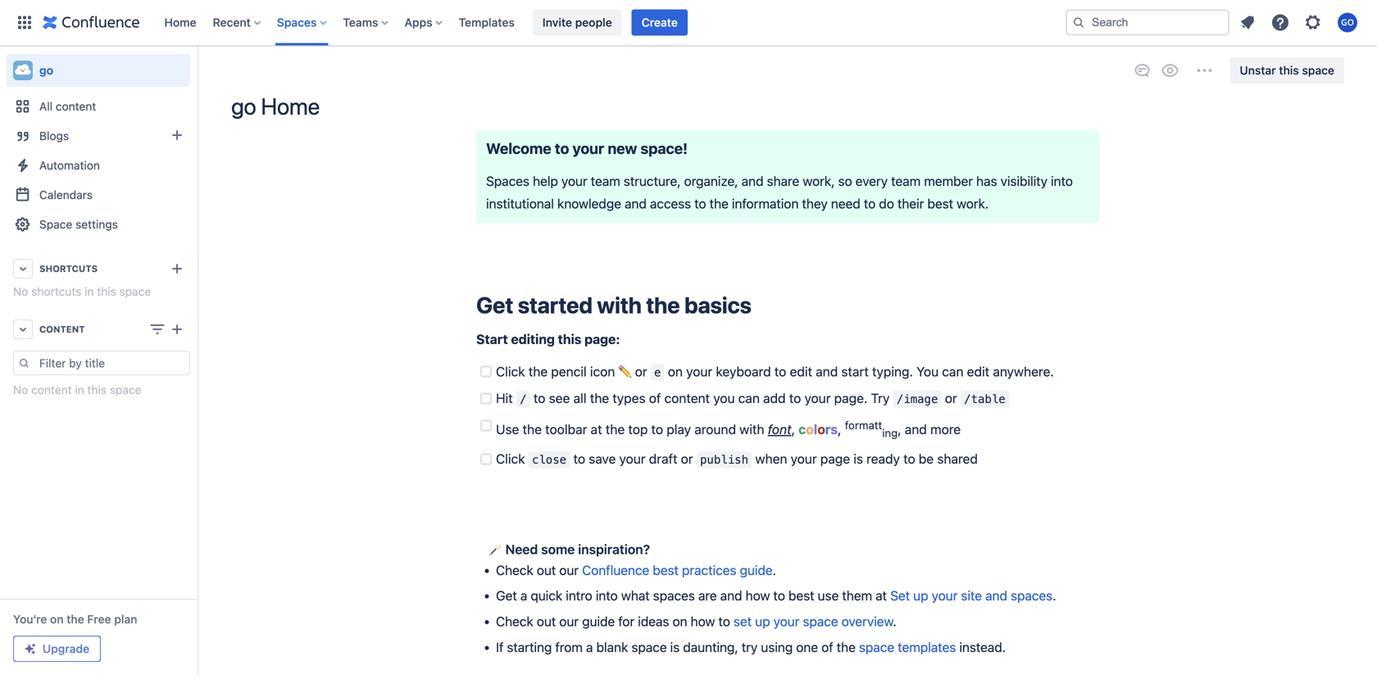 Task type: describe. For each thing, give the bounding box(es) containing it.
no for no content in this space
[[13, 383, 28, 397]]

they
[[802, 196, 828, 211]]

quick
[[531, 588, 562, 604]]

content region
[[7, 351, 190, 398]]

0 horizontal spatial with
[[597, 292, 642, 318]]

your right e
[[686, 364, 712, 379]]

spaces for spaces help your team structure, organize, and share work, so every team member has visibility into institutional knowledge and access to the information they need to do their best work.
[[486, 173, 529, 189]]

page
[[820, 451, 850, 467]]

space settings
[[39, 218, 118, 231]]

content for all
[[56, 100, 96, 113]]

content for no
[[31, 383, 72, 397]]

get a quick intro into what spaces are and how to best use them at set up your site and spaces .
[[496, 588, 1056, 604]]

shared
[[937, 451, 978, 467]]

create
[[642, 16, 678, 29]]

intro
[[566, 588, 592, 604]]

recent
[[213, 16, 251, 29]]

help
[[533, 173, 558, 189]]

to left be
[[903, 451, 915, 467]]

keyboard
[[716, 364, 771, 379]]

check out our guide for ideas on how to set up your space overview .
[[496, 614, 896, 630]]

see
[[549, 391, 570, 406]]

you're
[[13, 613, 47, 626]]

your down 'c'
[[791, 451, 817, 467]]

home link
[[159, 9, 201, 36]]

click for the
[[496, 364, 525, 379]]

your up l
[[805, 391, 831, 406]]

l
[[814, 422, 817, 437]]

people
[[575, 16, 612, 29]]

on right ideas
[[673, 614, 687, 630]]

spaces for spaces
[[277, 16, 317, 29]]

do
[[879, 196, 894, 211]]

need
[[831, 196, 860, 211]]

global element
[[10, 0, 1062, 45]]

are
[[698, 588, 717, 604]]

our for confluence
[[559, 563, 579, 578]]

to right add
[[789, 391, 801, 406]]

to up the set up your space overview "link"
[[773, 588, 785, 604]]

1 vertical spatial is
[[670, 640, 680, 655]]

1 vertical spatial guide
[[582, 614, 615, 630]]

out for guide
[[537, 614, 556, 630]]

your inside spaces help your team structure, organize, and share work, so every team member has visibility into institutional knowledge and access to the information they need to do their best work.
[[561, 173, 587, 189]]

1 horizontal spatial how
[[746, 588, 770, 604]]

get for get started with the basics
[[476, 292, 513, 318]]

collapse sidebar image
[[179, 54, 215, 87]]

toolbar
[[545, 422, 587, 437]]

to up help
[[555, 140, 569, 157]]

confluence best practices guide link
[[582, 563, 773, 578]]

set
[[890, 588, 910, 604]]

work,
[[803, 173, 835, 189]]

go for go home
[[231, 93, 256, 120]]

space down the overview
[[859, 640, 894, 655]]

has
[[976, 173, 997, 189]]

on right e
[[668, 364, 683, 379]]

you
[[713, 391, 735, 406]]

change view image
[[148, 320, 167, 339]]

start editing this page:
[[476, 331, 620, 347]]

formatt
[[845, 419, 882, 432]]

your left 'new' on the left of page
[[572, 140, 604, 157]]

instead.
[[959, 640, 1006, 655]]

you're on the free plan
[[13, 613, 137, 626]]

confluence
[[582, 563, 649, 578]]

page.
[[834, 391, 868, 406]]

✏️
[[618, 364, 632, 379]]

space down shortcuts dropdown button
[[119, 285, 151, 298]]

set up your site and spaces link
[[890, 588, 1053, 604]]

plan
[[114, 613, 137, 626]]

in for content
[[75, 383, 84, 397]]

all content link
[[7, 92, 190, 121]]

content up the play
[[664, 391, 710, 406]]

blank
[[596, 640, 628, 655]]

create a page image
[[167, 320, 187, 339]]

editing
[[511, 331, 555, 347]]

create link
[[632, 9, 688, 36]]

types
[[613, 391, 646, 406]]

2 team from the left
[[891, 173, 921, 189]]

and inside use the toolbar at the top to play around with font , c o l o r s , formatt ing , and more
[[905, 422, 927, 437]]

go for go
[[39, 64, 53, 77]]

space down use
[[803, 614, 838, 630]]

1 horizontal spatial best
[[788, 588, 814, 604]]

to down the organize,
[[694, 196, 706, 211]]

the down the overview
[[837, 640, 856, 655]]

home inside global element
[[164, 16, 196, 29]]

work.
[[957, 196, 989, 211]]

Filter by title field
[[34, 352, 189, 375]]

create a blog image
[[167, 125, 187, 145]]

1 edit from the left
[[790, 364, 812, 379]]

s
[[831, 422, 838, 437]]

and left start
[[816, 364, 838, 379]]

try
[[871, 391, 890, 406]]

1 horizontal spatial guide
[[740, 563, 773, 578]]

starting
[[507, 640, 552, 655]]

with inside use the toolbar at the top to play around with font , c o l o r s , formatt ing , and more
[[739, 422, 764, 437]]

the inside space element
[[67, 613, 84, 626]]

from
[[555, 640, 583, 655]]

hit / to see all the types of content you can add to your page. try /image or /table
[[496, 391, 1006, 406]]

invite people button
[[533, 9, 622, 36]]

you
[[916, 364, 939, 379]]

use
[[496, 422, 519, 437]]

welcome
[[486, 140, 551, 157]]

content
[[39, 324, 85, 335]]

go home
[[231, 93, 320, 120]]

them
[[842, 588, 872, 604]]

click close to save your draft or publish when your page is ready to be shared
[[496, 451, 978, 467]]

no content in this space
[[13, 383, 141, 397]]

and right are
[[720, 588, 742, 604]]

to up add
[[774, 364, 786, 379]]

banner containing home
[[0, 0, 1377, 46]]

this down shortcuts dropdown button
[[97, 285, 116, 298]]

at inside use the toolbar at the top to play around with font , c o l o r s , formatt ing , and more
[[591, 422, 602, 437]]

more
[[930, 422, 961, 437]]

space inside content region
[[110, 383, 141, 397]]

every
[[855, 173, 888, 189]]

shortcuts button
[[7, 254, 190, 284]]

1 horizontal spatial .
[[893, 614, 896, 630]]

your right "save"
[[619, 451, 646, 467]]

check for check out our guide for ideas on how to
[[496, 614, 533, 630]]

in for shortcuts
[[85, 285, 94, 298]]

add shortcut image
[[167, 259, 187, 279]]

0 horizontal spatial how
[[691, 614, 715, 630]]

space templates link
[[859, 640, 956, 655]]

practices
[[682, 563, 736, 578]]

the inside spaces help your team structure, organize, and share work, so every team member has visibility into institutional knowledge and access to the information they need to do their best work.
[[709, 196, 729, 211]]

knowledge
[[557, 196, 621, 211]]

visibility
[[1000, 173, 1047, 189]]

basics
[[684, 292, 751, 318]]

0 horizontal spatial can
[[738, 391, 760, 406]]

2 vertical spatial or
[[681, 451, 693, 467]]

your profile and preferences image
[[1338, 13, 1357, 32]]

around
[[694, 422, 736, 437]]

content button
[[7, 315, 190, 344]]

the left pencil
[[528, 364, 548, 379]]

this inside button
[[1279, 64, 1299, 77]]

anywhere.
[[993, 364, 1054, 379]]

what
[[621, 588, 650, 604]]

spaces button
[[272, 9, 333, 36]]

best inside spaces help your team structure, organize, and share work, so every team member has visibility into institutional knowledge and access to the information they need to do their best work.
[[927, 196, 953, 211]]

space down ideas
[[631, 640, 667, 655]]

1 team from the left
[[591, 173, 620, 189]]

some
[[541, 542, 575, 557]]

to left set
[[718, 614, 730, 630]]

watchicon image
[[1160, 61, 1180, 80]]

0 horizontal spatial of
[[649, 391, 661, 406]]

top
[[628, 422, 648, 437]]

check out our confluence best practices guide .
[[496, 563, 776, 578]]

inspiration?
[[578, 542, 650, 557]]



Task type: vqa. For each thing, say whether or not it's contained in the screenshot.
content
yes



Task type: locate. For each thing, give the bounding box(es) containing it.
1 horizontal spatial with
[[739, 422, 764, 437]]

, left 'c'
[[791, 422, 795, 437]]

o left s
[[817, 422, 825, 437]]

o
[[806, 422, 814, 437], [817, 422, 825, 437]]

home
[[164, 16, 196, 29], [261, 93, 320, 120]]

1 horizontal spatial in
[[85, 285, 94, 298]]

institutional
[[486, 196, 554, 211]]

all content
[[39, 100, 96, 113]]

no for no shortcuts in this space
[[13, 285, 28, 298]]

or
[[635, 364, 647, 379], [945, 391, 957, 406], [681, 451, 693, 467]]

edit left start
[[790, 364, 812, 379]]

at left set
[[876, 588, 887, 604]]

templates
[[459, 16, 515, 29]]

0 horizontal spatial best
[[653, 563, 679, 578]]

0 horizontal spatial in
[[75, 383, 84, 397]]

1 horizontal spatial ,
[[838, 422, 841, 437]]

ing
[[882, 427, 898, 440]]

ready
[[867, 451, 900, 467]]

1 horizontal spatial can
[[942, 364, 964, 379]]

confluence image
[[43, 13, 140, 32], [43, 13, 140, 32]]

your left the site in the right bottom of the page
[[932, 588, 958, 604]]

0 vertical spatial best
[[927, 196, 953, 211]]

2 no from the top
[[13, 383, 28, 397]]

, up ready
[[898, 422, 901, 437]]

at right toolbar
[[591, 422, 602, 437]]

1 horizontal spatial up
[[913, 588, 928, 604]]

1 o from the left
[[806, 422, 814, 437]]

2 spaces from the left
[[1011, 588, 1053, 604]]

3 , from the left
[[898, 422, 901, 437]]

best left use
[[788, 588, 814, 604]]

or right draft
[[681, 451, 693, 467]]

0 vertical spatial check
[[496, 563, 533, 578]]

copy image
[[750, 295, 769, 315]]

free
[[87, 613, 111, 626]]

0 vertical spatial home
[[164, 16, 196, 29]]

into down the confluence
[[596, 588, 618, 604]]

1 vertical spatial can
[[738, 391, 760, 406]]

in down shortcuts dropdown button
[[85, 285, 94, 298]]

1 horizontal spatial or
[[681, 451, 693, 467]]

spaces right the site in the right bottom of the page
[[1011, 588, 1053, 604]]

1 vertical spatial spaces
[[486, 173, 529, 189]]

click down use
[[496, 451, 525, 467]]

1 horizontal spatial o
[[817, 422, 825, 437]]

can right the you
[[942, 364, 964, 379]]

of right the types
[[649, 391, 661, 406]]

1 vertical spatial no
[[13, 383, 28, 397]]

/table
[[964, 393, 1006, 406]]

or right ✏️
[[635, 364, 647, 379]]

0 horizontal spatial guide
[[582, 614, 615, 630]]

go inside space element
[[39, 64, 53, 77]]

ideas
[[638, 614, 669, 630]]

upgrade button
[[14, 637, 100, 661]]

space down settings icon
[[1302, 64, 1334, 77]]

and
[[741, 173, 763, 189], [625, 196, 647, 211], [816, 364, 838, 379], [905, 422, 927, 437], [720, 588, 742, 604], [985, 588, 1007, 604]]

apps button
[[400, 9, 449, 36]]

spaces down confluence best practices guide link
[[653, 588, 695, 604]]

r
[[825, 422, 831, 437]]

on inside space element
[[50, 613, 64, 626]]

is down check out our guide for ideas on how to set up your space overview .
[[670, 640, 680, 655]]

0 vertical spatial is
[[853, 451, 863, 467]]

space!
[[640, 140, 688, 157]]

0 vertical spatial click
[[496, 364, 525, 379]]

1 vertical spatial a
[[586, 640, 593, 655]]

0 horizontal spatial spaces
[[277, 16, 317, 29]]

the left top
[[606, 422, 625, 437]]

and right the ing
[[905, 422, 927, 437]]

welcome to your new space!
[[486, 140, 688, 157]]

is right "page"
[[853, 451, 863, 467]]

1 horizontal spatial edit
[[967, 364, 989, 379]]

get started with the basics
[[476, 292, 751, 318]]

out down some
[[537, 563, 556, 578]]

using
[[761, 640, 793, 655]]

with up 'page:'
[[597, 292, 642, 318]]

the down the organize,
[[709, 196, 729, 211]]

pencil
[[551, 364, 587, 379]]

1 vertical spatial out
[[537, 614, 556, 630]]

add
[[763, 391, 786, 406]]

2 out from the top
[[537, 614, 556, 630]]

1 horizontal spatial spaces
[[486, 173, 529, 189]]

the left basics at the top
[[646, 292, 680, 318]]

to right /
[[534, 391, 545, 406]]

to inside use the toolbar at the top to play around with font , c o l o r s , formatt ing , and more
[[651, 422, 663, 437]]

0 vertical spatial guide
[[740, 563, 773, 578]]

the
[[709, 196, 729, 211], [646, 292, 680, 318], [528, 364, 548, 379], [590, 391, 609, 406], [523, 422, 542, 437], [606, 422, 625, 437], [67, 613, 84, 626], [837, 640, 856, 655]]

0 vertical spatial at
[[591, 422, 602, 437]]

into inside spaces help your team structure, organize, and share work, so every team member has visibility into institutional knowledge and access to the information they need to do their best work.
[[1051, 173, 1073, 189]]

2 our from the top
[[559, 614, 579, 630]]

templates link
[[454, 9, 520, 36]]

0 vertical spatial of
[[649, 391, 661, 406]]

settings icon image
[[1303, 13, 1323, 32]]

2 vertical spatial .
[[893, 614, 896, 630]]

draft
[[649, 451, 677, 467]]

page:
[[585, 331, 620, 347]]

1 no from the top
[[13, 285, 28, 298]]

content down 'content'
[[31, 383, 72, 397]]

your up knowledge
[[561, 173, 587, 189]]

0 horizontal spatial or
[[635, 364, 647, 379]]

2 vertical spatial best
[[788, 588, 814, 604]]

spaces right the recent popup button
[[277, 16, 317, 29]]

best down member
[[927, 196, 953, 211]]

need
[[505, 542, 538, 557]]

0 horizontal spatial home
[[164, 16, 196, 29]]

edit
[[790, 364, 812, 379], [967, 364, 989, 379]]

2 check from the top
[[496, 614, 533, 630]]

space element
[[0, 46, 197, 675]]

1 horizontal spatial go
[[231, 93, 256, 120]]

out
[[537, 563, 556, 578], [537, 614, 556, 630]]

1 , from the left
[[791, 422, 795, 437]]

guide up get a quick intro into what spaces are and how to best use them at set up your site and spaces .
[[740, 563, 773, 578]]

if starting from a blank space is daunting, try using one of the space templates instead.
[[496, 640, 1006, 655]]

1 horizontal spatial into
[[1051, 173, 1073, 189]]

0 horizontal spatial edit
[[790, 364, 812, 379]]

go link
[[7, 54, 190, 87]]

space down filter by title "field"
[[110, 383, 141, 397]]

with left font
[[739, 422, 764, 437]]

check down the need
[[496, 563, 533, 578]]

share
[[767, 173, 799, 189]]

1 horizontal spatial copy image
[[686, 139, 706, 158]]

🪄
[[489, 542, 502, 557]]

out down quick
[[537, 614, 556, 630]]

0 vertical spatial our
[[559, 563, 579, 578]]

0 vertical spatial spaces
[[277, 16, 317, 29]]

click for close
[[496, 451, 525, 467]]

2 click from the top
[[496, 451, 525, 467]]

1 horizontal spatial at
[[876, 588, 887, 604]]

1 vertical spatial .
[[1053, 588, 1056, 604]]

0 horizontal spatial a
[[520, 588, 527, 604]]

spaces up institutional
[[486, 173, 529, 189]]

content right all
[[56, 100, 96, 113]]

icon
[[590, 364, 615, 379]]

0 vertical spatial out
[[537, 563, 556, 578]]

1 our from the top
[[559, 563, 579, 578]]

0 horizontal spatial up
[[755, 614, 770, 630]]

0 vertical spatial .
[[773, 563, 776, 578]]

overview
[[841, 614, 893, 630]]

in down filter by title "field"
[[75, 383, 84, 397]]

o left r
[[806, 422, 814, 437]]

1 vertical spatial with
[[739, 422, 764, 437]]

1 vertical spatial into
[[596, 588, 618, 604]]

0 vertical spatial can
[[942, 364, 964, 379]]

1 vertical spatial of
[[821, 640, 833, 655]]

0 horizontal spatial into
[[596, 588, 618, 604]]

1 vertical spatial click
[[496, 451, 525, 467]]

e
[[654, 366, 661, 379]]

1 spaces from the left
[[653, 588, 695, 604]]

in inside content region
[[75, 383, 84, 397]]

1 vertical spatial up
[[755, 614, 770, 630]]

check for check out our
[[496, 563, 533, 578]]

daunting,
[[683, 640, 738, 655]]

spaces inside popup button
[[277, 16, 317, 29]]

be
[[919, 451, 934, 467]]

spaces inside spaces help your team structure, organize, and share work, so every team member has visibility into institutional knowledge and access to the information they need to do their best work.
[[486, 173, 529, 189]]

unstar this space button
[[1230, 57, 1344, 84]]

content inside content region
[[31, 383, 72, 397]]

blogs link
[[7, 121, 190, 151]]

your up using
[[773, 614, 799, 630]]

to left "save"
[[573, 451, 585, 467]]

content inside all content link
[[56, 100, 96, 113]]

go
[[39, 64, 53, 77], [231, 93, 256, 120]]

1 vertical spatial home
[[261, 93, 320, 120]]

get left quick
[[496, 588, 517, 604]]

1 horizontal spatial spaces
[[1011, 588, 1053, 604]]

get for get a quick intro into what spaces are and how to best use them at set up your site and spaces .
[[496, 588, 517, 604]]

0 vertical spatial get
[[476, 292, 513, 318]]

space
[[1302, 64, 1334, 77], [119, 285, 151, 298], [110, 383, 141, 397], [803, 614, 838, 630], [631, 640, 667, 655], [859, 640, 894, 655]]

our for guide
[[559, 614, 579, 630]]

1 vertical spatial copy image
[[475, 562, 488, 575]]

new
[[608, 140, 637, 157]]

invite people
[[543, 16, 612, 29]]

1 check from the top
[[496, 563, 533, 578]]

team up knowledge
[[591, 173, 620, 189]]

1 vertical spatial at
[[876, 588, 887, 604]]

0 horizontal spatial is
[[670, 640, 680, 655]]

appswitcher icon image
[[15, 13, 34, 32]]

organize,
[[684, 173, 738, 189]]

try
[[742, 640, 758, 655]]

0 horizontal spatial ,
[[791, 422, 795, 437]]

0 vertical spatial no
[[13, 285, 28, 298]]

to left do on the right top of page
[[864, 196, 876, 211]]

0 vertical spatial copy image
[[686, 139, 706, 158]]

calendars link
[[7, 180, 190, 210]]

help icon image
[[1271, 13, 1290, 32]]

2 edit from the left
[[967, 364, 989, 379]]

banner
[[0, 0, 1377, 46]]

1 click from the top
[[496, 364, 525, 379]]

/
[[520, 393, 527, 406]]

out for confluence
[[537, 563, 556, 578]]

this down filter by title "field"
[[87, 383, 107, 397]]

Search field
[[1066, 9, 1230, 36]]

premium image
[[24, 643, 37, 656]]

our down 🪄 need some inspiration?
[[559, 563, 579, 578]]

no inside content region
[[13, 383, 28, 397]]

set up your space overview link
[[734, 614, 893, 630]]

get up start
[[476, 292, 513, 318]]

to right top
[[651, 422, 663, 437]]

0 horizontal spatial spaces
[[653, 588, 695, 604]]

best left practices
[[653, 563, 679, 578]]

at
[[591, 422, 602, 437], [876, 588, 887, 604]]

spaces
[[653, 588, 695, 604], [1011, 588, 1053, 604]]

the left the free
[[67, 613, 84, 626]]

1 horizontal spatial home
[[261, 93, 320, 120]]

on right you're
[[50, 613, 64, 626]]

guide left for
[[582, 614, 615, 630]]

for
[[618, 614, 635, 630]]

1 vertical spatial get
[[496, 588, 517, 604]]

2 horizontal spatial .
[[1053, 588, 1056, 604]]

0 horizontal spatial team
[[591, 173, 620, 189]]

1 vertical spatial in
[[75, 383, 84, 397]]

publish
[[700, 453, 748, 467]]

can right you
[[738, 391, 760, 406]]

space inside button
[[1302, 64, 1334, 77]]

a left quick
[[520, 588, 527, 604]]

2 horizontal spatial best
[[927, 196, 953, 211]]

space
[[39, 218, 72, 231]]

,
[[791, 422, 795, 437], [838, 422, 841, 437], [898, 422, 901, 437]]

check
[[496, 563, 533, 578], [496, 614, 533, 630]]

a right from
[[586, 640, 593, 655]]

1 vertical spatial check
[[496, 614, 533, 630]]

2 horizontal spatial or
[[945, 391, 957, 406]]

1 vertical spatial our
[[559, 614, 579, 630]]

2 horizontal spatial ,
[[898, 422, 901, 437]]

with
[[597, 292, 642, 318], [739, 422, 764, 437]]

0 vertical spatial in
[[85, 285, 94, 298]]

recent button
[[208, 9, 267, 36]]

0 vertical spatial with
[[597, 292, 642, 318]]

the right use
[[523, 422, 542, 437]]

1 horizontal spatial is
[[853, 451, 863, 467]]

0 vertical spatial or
[[635, 364, 647, 379]]

into right visibility
[[1051, 173, 1073, 189]]

copy image
[[686, 139, 706, 158], [475, 562, 488, 575]]

team
[[591, 173, 620, 189], [891, 173, 921, 189]]

of right one
[[821, 640, 833, 655]]

this right unstar at the top of page
[[1279, 64, 1299, 77]]

1 horizontal spatial a
[[586, 640, 593, 655]]

0 vertical spatial go
[[39, 64, 53, 77]]

or up more
[[945, 391, 957, 406]]

this up pencil
[[558, 331, 581, 347]]

and up information on the top of page
[[741, 173, 763, 189]]

space settings link
[[7, 210, 190, 239]]

so
[[838, 173, 852, 189]]

1 out from the top
[[537, 563, 556, 578]]

settings
[[75, 218, 118, 231]]

0 horizontal spatial go
[[39, 64, 53, 77]]

0 horizontal spatial .
[[773, 563, 776, 578]]

1 vertical spatial or
[[945, 391, 957, 406]]

1 horizontal spatial team
[[891, 173, 921, 189]]

blogs
[[39, 129, 69, 143]]

0 horizontal spatial at
[[591, 422, 602, 437]]

our
[[559, 563, 579, 578], [559, 614, 579, 630]]

if
[[496, 640, 504, 655]]

team up their
[[891, 173, 921, 189]]

teams button
[[338, 9, 395, 36]]

one
[[796, 640, 818, 655]]

/image
[[897, 393, 938, 406]]

close
[[532, 453, 566, 467]]

click the pencil icon ✏️ or e on your keyboard to edit and start typing. you can edit anywhere.
[[496, 364, 1054, 379]]

how up set
[[746, 588, 770, 604]]

and right the site in the right bottom of the page
[[985, 588, 1007, 604]]

edit up /table
[[967, 364, 989, 379]]

check up starting
[[496, 614, 533, 630]]

0 horizontal spatial o
[[806, 422, 814, 437]]

1 horizontal spatial of
[[821, 640, 833, 655]]

1 vertical spatial best
[[653, 563, 679, 578]]

0 vertical spatial how
[[746, 588, 770, 604]]

0 vertical spatial a
[[520, 588, 527, 604]]

search image
[[1072, 16, 1085, 29]]

can
[[942, 364, 964, 379], [738, 391, 760, 406]]

and down structure,
[[625, 196, 647, 211]]

2 o from the left
[[817, 422, 825, 437]]

click up hit
[[496, 364, 525, 379]]

how down are
[[691, 614, 715, 630]]

notification icon image
[[1238, 13, 1257, 32]]

the right all
[[590, 391, 609, 406]]

our up from
[[559, 614, 579, 630]]

this inside content region
[[87, 383, 107, 397]]

.
[[773, 563, 776, 578], [1053, 588, 1056, 604], [893, 614, 896, 630]]

0 vertical spatial up
[[913, 588, 928, 604]]

, right r
[[838, 422, 841, 437]]

1 vertical spatial how
[[691, 614, 715, 630]]

structure,
[[624, 173, 681, 189]]

0 vertical spatial into
[[1051, 173, 1073, 189]]

0 horizontal spatial copy image
[[475, 562, 488, 575]]

2 , from the left
[[838, 422, 841, 437]]

1 vertical spatial go
[[231, 93, 256, 120]]

best
[[927, 196, 953, 211], [653, 563, 679, 578], [788, 588, 814, 604]]



